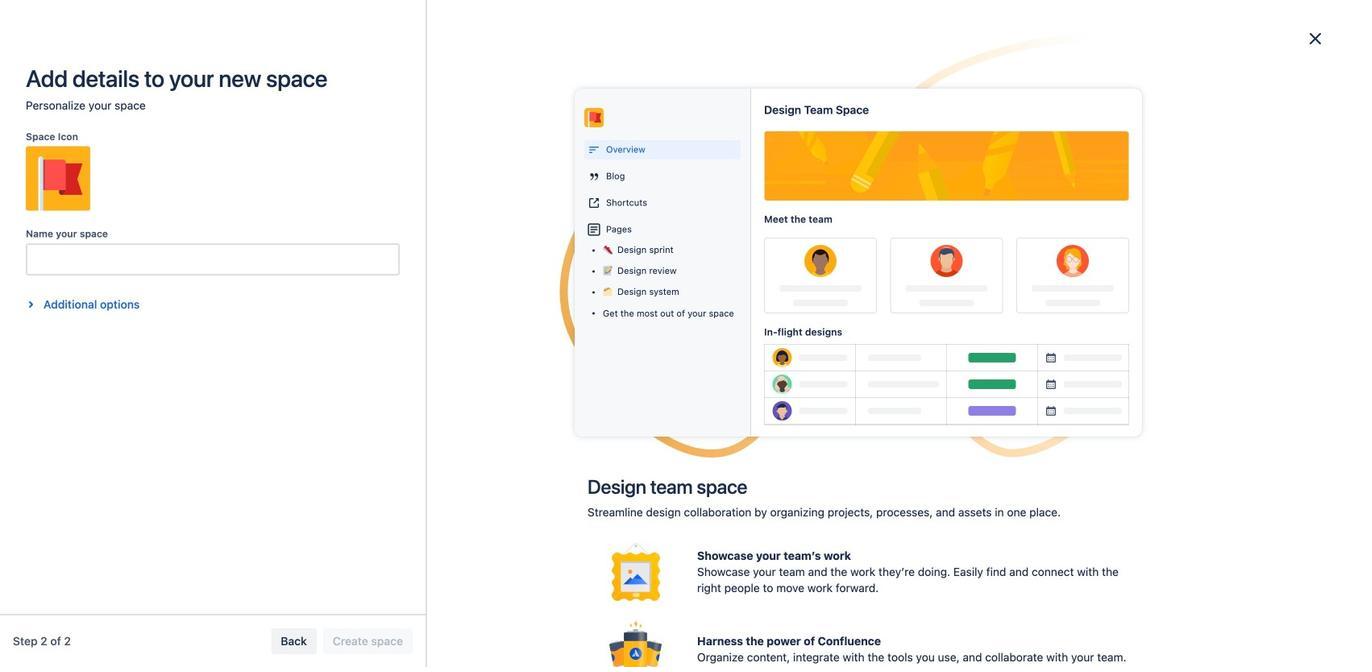 Task type: vqa. For each thing, say whether or not it's contained in the screenshot.
GROUP
yes



Task type: locate. For each thing, give the bounding box(es) containing it.
group
[[98, 71, 291, 216]]

search image
[[1055, 16, 1068, 29]]

:dividers: image
[[603, 287, 613, 297], [603, 287, 613, 297]]

create a space image
[[265, 242, 285, 261]]

:pencil: image
[[603, 266, 613, 276]]

None field
[[27, 245, 398, 274]]

close image
[[1306, 29, 1326, 48]]

None search field
[[1048, 9, 1210, 35]]

:athletic_shoe: image
[[603, 245, 613, 255], [603, 245, 613, 255]]

banner
[[0, 0, 1355, 45]]

list
[[1213, 8, 1345, 37]]



Task type: describe. For each thing, give the bounding box(es) containing it.
Search field
[[1048, 9, 1210, 35]]

button group group
[[738, 498, 805, 523]]

:pencil: image
[[603, 266, 613, 276]]



